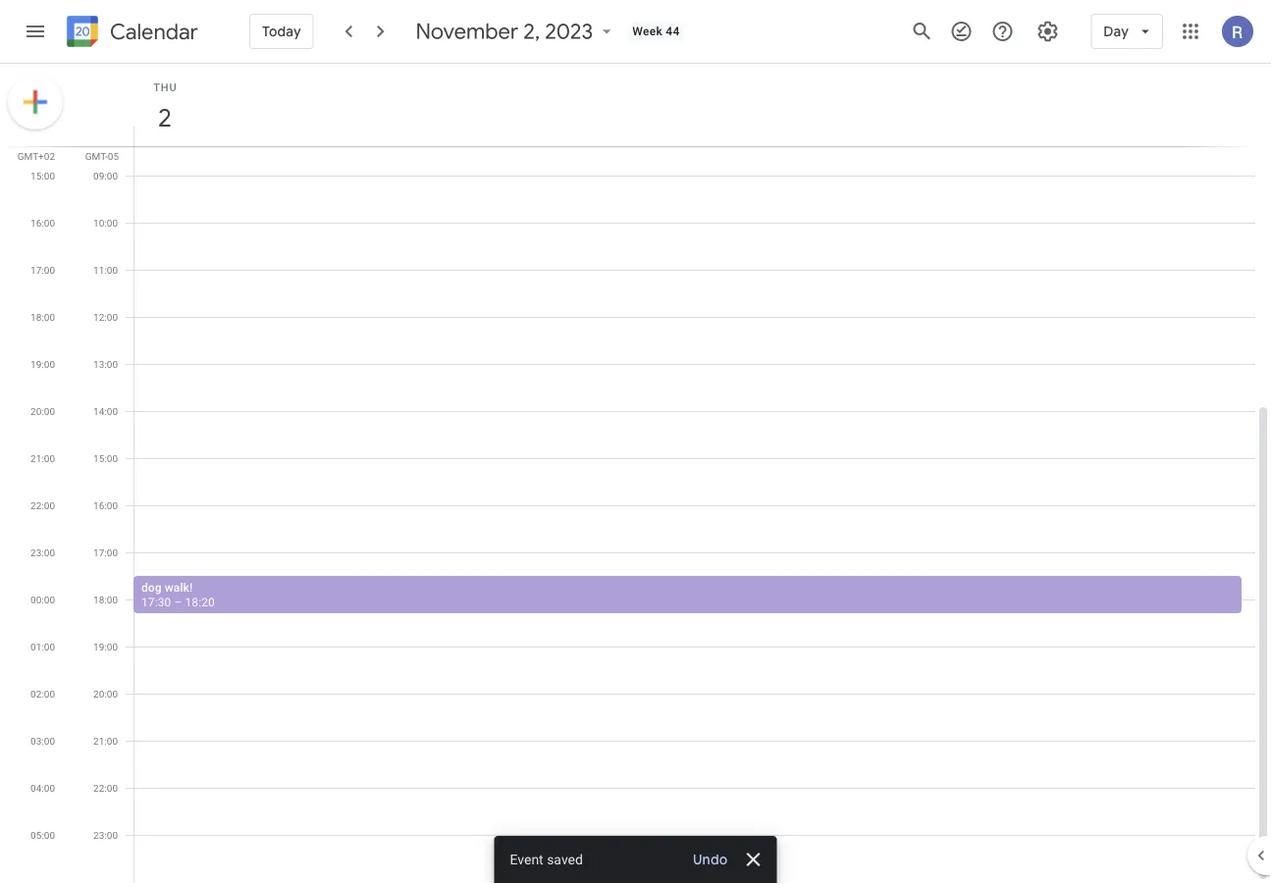 Task type: describe. For each thing, give the bounding box(es) containing it.
0 horizontal spatial 16:00
[[31, 217, 55, 229]]

day
[[1104, 23, 1129, 40]]

1 horizontal spatial 21:00
[[93, 735, 118, 747]]

1 horizontal spatial 23:00
[[93, 829, 118, 841]]

saved
[[547, 852, 583, 868]]

main drawer image
[[24, 20, 47, 43]]

2023
[[545, 18, 593, 45]]

0 vertical spatial 15:00
[[31, 170, 55, 182]]

0 vertical spatial 18:00
[[31, 311, 55, 323]]

calendar element
[[63, 12, 198, 55]]

week 44
[[632, 25, 680, 38]]

1 horizontal spatial 22:00
[[93, 782, 118, 794]]

18:20
[[185, 595, 215, 609]]

1 horizontal spatial 18:00
[[93, 594, 118, 606]]

44
[[666, 25, 680, 38]]

day button
[[1091, 8, 1163, 55]]

november 2, 2023
[[416, 18, 593, 45]]

dog
[[141, 581, 162, 594]]

05:00
[[31, 829, 55, 841]]

gmt-05
[[85, 150, 119, 162]]

2
[[157, 102, 171, 134]]

undo
[[693, 851, 728, 869]]

05
[[108, 150, 119, 162]]

0 vertical spatial 23:00
[[31, 547, 55, 559]]

0 vertical spatial 17:00
[[31, 264, 55, 276]]

1 horizontal spatial 16:00
[[93, 500, 118, 511]]

november 2, 2023 button
[[408, 18, 625, 45]]

walk!
[[165, 581, 193, 594]]

04:00
[[31, 782, 55, 794]]

0 horizontal spatial 19:00
[[31, 358, 55, 370]]

calendar
[[110, 18, 198, 46]]

gmt+02
[[17, 150, 55, 162]]

1 horizontal spatial 15:00
[[93, 453, 118, 464]]

11:00
[[93, 264, 118, 276]]



Task type: locate. For each thing, give the bounding box(es) containing it.
22:00 right 04:00
[[93, 782, 118, 794]]

2 column header
[[133, 64, 1255, 146]]

15:00
[[31, 170, 55, 182], [93, 453, 118, 464]]

thu 2
[[153, 81, 177, 134]]

20:00 right 02:00
[[93, 688, 118, 700]]

0 vertical spatial 19:00
[[31, 358, 55, 370]]

1 vertical spatial 21:00
[[93, 735, 118, 747]]

20:00 left the 14:00
[[31, 405, 55, 417]]

0 vertical spatial 21:00
[[31, 453, 55, 464]]

1 vertical spatial 22:00
[[93, 782, 118, 794]]

0 vertical spatial 20:00
[[31, 405, 55, 417]]

1 vertical spatial 23:00
[[93, 829, 118, 841]]

today
[[262, 23, 301, 40]]

16:00 left 10:00
[[31, 217, 55, 229]]

16:00
[[31, 217, 55, 229], [93, 500, 118, 511]]

19:00
[[31, 358, 55, 370], [93, 641, 118, 653]]

10:00
[[93, 217, 118, 229]]

1 vertical spatial 17:00
[[93, 547, 118, 559]]

14:00
[[93, 405, 118, 417]]

undo button
[[685, 850, 736, 870]]

0 horizontal spatial 23:00
[[31, 547, 55, 559]]

today button
[[249, 8, 314, 55]]

thursday, november 2 element
[[142, 95, 187, 140]]

2,
[[524, 18, 540, 45]]

event
[[510, 852, 543, 868]]

09:00
[[93, 170, 118, 182]]

dog walk! 17:30 – 18:20
[[141, 581, 215, 609]]

0 vertical spatial 16:00
[[31, 217, 55, 229]]

17:30
[[141, 595, 171, 609]]

23:00 up 00:00
[[31, 547, 55, 559]]

thu
[[153, 81, 177, 93]]

23:00 right 05:00
[[93, 829, 118, 841]]

18:00 left 12:00
[[31, 311, 55, 323]]

event saved
[[510, 852, 583, 868]]

calendar heading
[[106, 18, 198, 46]]

02:00
[[31, 688, 55, 700]]

16:00 down the 14:00
[[93, 500, 118, 511]]

gmt-
[[85, 150, 108, 162]]

1 vertical spatial 18:00
[[93, 594, 118, 606]]

0 horizontal spatial 18:00
[[31, 311, 55, 323]]

18:00
[[31, 311, 55, 323], [93, 594, 118, 606]]

0 vertical spatial 22:00
[[31, 500, 55, 511]]

15:00 down gmt+02
[[31, 170, 55, 182]]

0 horizontal spatial 17:00
[[31, 264, 55, 276]]

1 vertical spatial 19:00
[[93, 641, 118, 653]]

15:00 down the 14:00
[[93, 453, 118, 464]]

1 horizontal spatial 17:00
[[93, 547, 118, 559]]

0 horizontal spatial 22:00
[[31, 500, 55, 511]]

01:00
[[31, 641, 55, 653]]

18:00 left dog
[[93, 594, 118, 606]]

week
[[632, 25, 663, 38]]

19:00 left 13:00
[[31, 358, 55, 370]]

1 vertical spatial 16:00
[[93, 500, 118, 511]]

00:00
[[31, 594, 55, 606]]

13:00
[[93, 358, 118, 370]]

0 horizontal spatial 15:00
[[31, 170, 55, 182]]

22:00
[[31, 500, 55, 511], [93, 782, 118, 794]]

november
[[416, 18, 519, 45]]

–
[[174, 595, 182, 609]]

1 horizontal spatial 19:00
[[93, 641, 118, 653]]

1 horizontal spatial 20:00
[[93, 688, 118, 700]]

2 grid
[[0, 64, 1271, 883]]

0 horizontal spatial 20:00
[[31, 405, 55, 417]]

1 vertical spatial 20:00
[[93, 688, 118, 700]]

21:00
[[31, 453, 55, 464], [93, 735, 118, 747]]

1 vertical spatial 15:00
[[93, 453, 118, 464]]

0 horizontal spatial 21:00
[[31, 453, 55, 464]]

19:00 right 01:00
[[93, 641, 118, 653]]

12:00
[[93, 311, 118, 323]]

03:00
[[31, 735, 55, 747]]

23:00
[[31, 547, 55, 559], [93, 829, 118, 841]]

settings menu image
[[1036, 20, 1059, 43]]

20:00
[[31, 405, 55, 417], [93, 688, 118, 700]]

17:00
[[31, 264, 55, 276], [93, 547, 118, 559]]

22:00 up 00:00
[[31, 500, 55, 511]]



Task type: vqa. For each thing, say whether or not it's contained in the screenshot.
top THE THE
no



